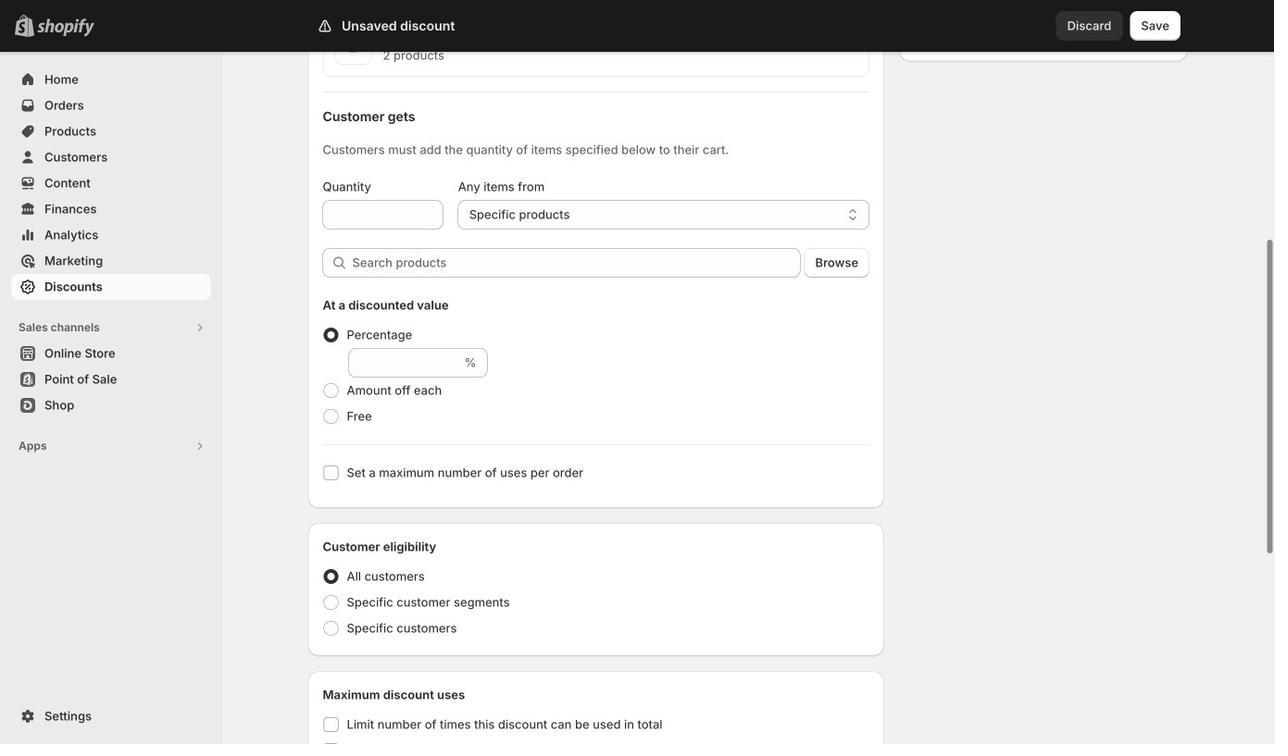 Task type: describe. For each thing, give the bounding box(es) containing it.
Search products text field
[[353, 248, 801, 278]]



Task type: vqa. For each thing, say whether or not it's contained in the screenshot.
"status"
no



Task type: locate. For each thing, give the bounding box(es) containing it.
None text field
[[349, 348, 461, 378]]

None text field
[[323, 200, 444, 230]]

shopify image
[[37, 18, 95, 37]]



